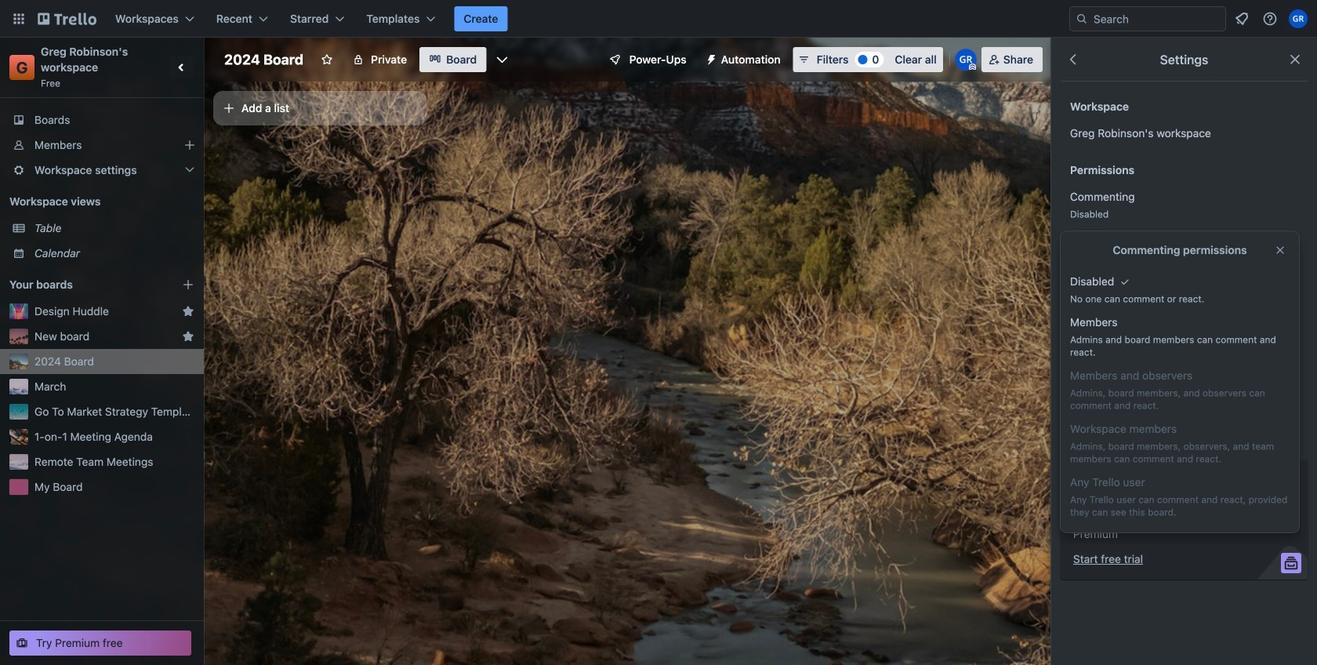 Task type: locate. For each thing, give the bounding box(es) containing it.
star or unstar board image
[[321, 53, 333, 66]]

customize views image
[[494, 52, 510, 67]]

0 vertical spatial greg robinson (gregrobinson96) image
[[1289, 9, 1308, 28]]

0 vertical spatial starred icon image
[[182, 305, 194, 318]]

1 vertical spatial starred icon image
[[182, 330, 194, 343]]

Search field
[[1070, 6, 1227, 31]]

0 horizontal spatial greg robinson (gregrobinson96) image
[[955, 49, 977, 71]]

1 starred icon image from the top
[[182, 305, 194, 318]]

1 horizontal spatial greg robinson (gregrobinson96) image
[[1289, 9, 1308, 28]]

starred icon image
[[182, 305, 194, 318], [182, 330, 194, 343]]

greg robinson (gregrobinson96) image
[[1289, 9, 1308, 28], [955, 49, 977, 71]]

open information menu image
[[1263, 11, 1278, 27]]



Task type: vqa. For each thing, say whether or not it's contained in the screenshot.
breaking
no



Task type: describe. For each thing, give the bounding box(es) containing it.
this member is an admin of this board. image
[[969, 64, 976, 71]]

2 starred icon image from the top
[[182, 330, 194, 343]]

add board image
[[182, 278, 194, 291]]

search image
[[1076, 13, 1089, 25]]

Board name text field
[[216, 47, 311, 72]]

workspace navigation collapse icon image
[[171, 56, 193, 78]]

sm image
[[699, 47, 721, 69]]

0 notifications image
[[1233, 9, 1252, 28]]

sm image
[[1118, 274, 1133, 289]]

primary element
[[0, 0, 1318, 38]]

back to home image
[[38, 6, 96, 31]]

greg robinson (gregrobinson96) image inside 'primary' element
[[1289, 9, 1308, 28]]

1 vertical spatial greg robinson (gregrobinson96) image
[[955, 49, 977, 71]]

your boards with 8 items element
[[9, 275, 158, 294]]



